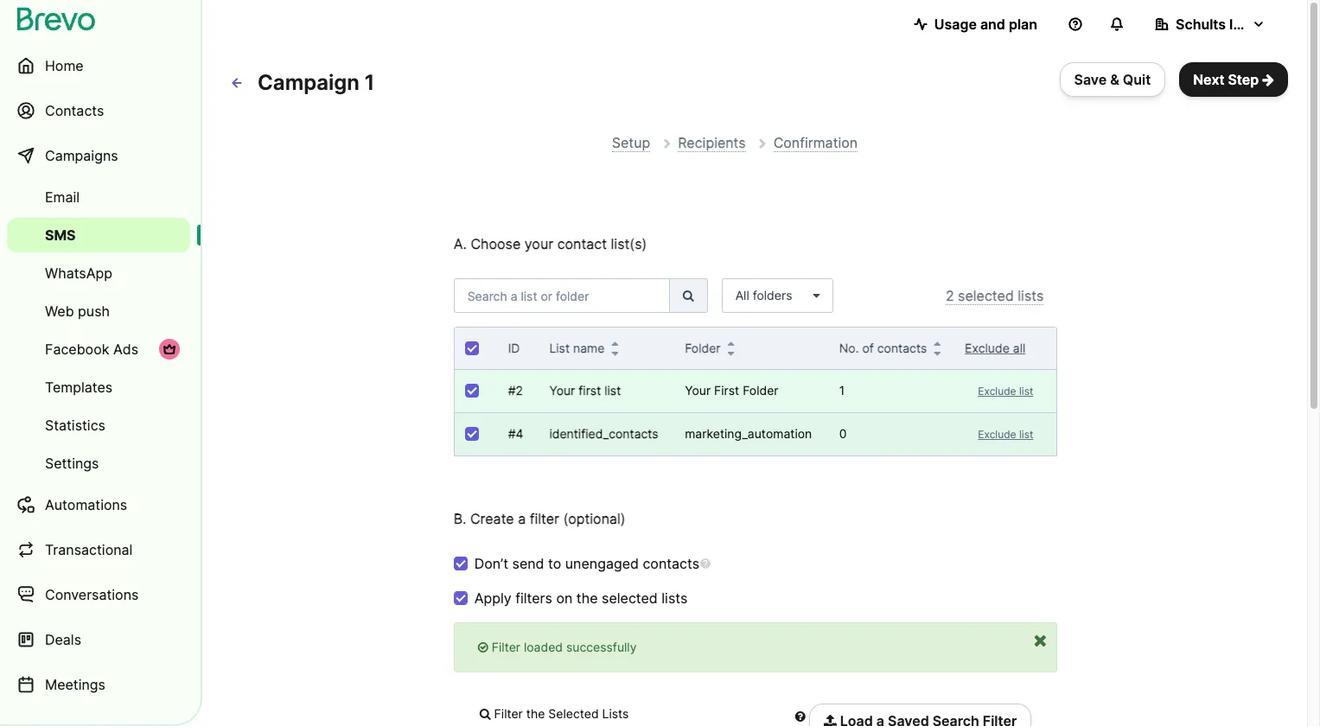 Task type: describe. For each thing, give the bounding box(es) containing it.
of
[[863, 341, 874, 356]]

a.
[[454, 235, 467, 253]]

1 vertical spatial lists
[[662, 590, 688, 607]]

first
[[579, 383, 601, 398]]

your for your first list
[[550, 383, 576, 398]]

email
[[45, 189, 80, 206]]

facebook
[[45, 341, 109, 358]]

whatsapp link
[[7, 256, 190, 291]]

0 horizontal spatial selected
[[602, 590, 658, 607]]

caret up image for no. of contacts
[[934, 340, 941, 347]]

caret down image for list name
[[612, 350, 619, 357]]

# 2
[[508, 383, 523, 398]]

selected inside "link"
[[959, 287, 1014, 304]]

0 horizontal spatial the
[[527, 707, 545, 721]]

Search a list or folder text field
[[454, 279, 670, 313]]

your
[[525, 235, 554, 253]]

step
[[1229, 71, 1260, 88]]

settings
[[45, 455, 99, 472]]

caret down image
[[728, 350, 735, 357]]

conversations link
[[7, 574, 190, 616]]

send
[[513, 555, 545, 573]]

id
[[508, 341, 520, 356]]

lists inside "link"
[[1018, 287, 1044, 304]]

# for 4
[[508, 426, 516, 441]]

email link
[[7, 180, 190, 215]]

a. choose your contact list(s)
[[454, 235, 647, 253]]

choose
[[471, 235, 521, 253]]

filter for the
[[494, 707, 523, 721]]

b.
[[454, 510, 467, 528]]

statistics link
[[7, 408, 190, 443]]

ads
[[113, 341, 138, 358]]

don't
[[475, 555, 509, 573]]

2 selected lists
[[946, 287, 1044, 304]]

next step
[[1194, 71, 1260, 88]]

1 vertical spatial search image
[[480, 708, 491, 721]]

save
[[1075, 71, 1107, 88]]

templates link
[[7, 370, 190, 405]]

question circle image
[[796, 711, 806, 723]]

automations link
[[7, 484, 190, 526]]

b. create a filter (optional)
[[454, 510, 626, 528]]

exclude list for 0
[[979, 428, 1034, 441]]

0 horizontal spatial 1
[[365, 70, 375, 95]]

plan
[[1009, 16, 1038, 33]]

recipients
[[678, 134, 746, 151]]

1 horizontal spatial the
[[577, 590, 598, 607]]

don't send to unengaged contacts
[[475, 555, 700, 573]]

usage
[[935, 16, 977, 33]]

all folders
[[736, 288, 793, 303]]

schults inc button
[[1142, 7, 1280, 42]]

contact
[[558, 235, 607, 253]]

contacts link
[[7, 90, 190, 131]]

all
[[736, 288, 750, 303]]

schults inc
[[1176, 16, 1250, 33]]

recipients link
[[678, 134, 746, 152]]

&
[[1111, 71, 1120, 88]]

0
[[840, 426, 847, 441]]

4
[[516, 426, 524, 441]]

inc
[[1230, 16, 1250, 33]]

usage and plan
[[935, 16, 1038, 33]]

templates
[[45, 379, 113, 396]]

apply filters on the selected lists
[[475, 590, 688, 607]]

list for marketing_automation
[[1020, 428, 1034, 441]]

home
[[45, 57, 84, 74]]

list for your first folder
[[1020, 385, 1034, 398]]

filter loaded successfully
[[489, 640, 637, 655]]

unengaged
[[566, 555, 639, 573]]

exclude list link for 0
[[965, 428, 1034, 441]]

deals link
[[7, 619, 190, 661]]

filter
[[530, 510, 560, 528]]

home link
[[7, 45, 190, 87]]

1 horizontal spatial caret down image
[[807, 290, 820, 302]]

on
[[557, 590, 573, 607]]

campaigns link
[[7, 135, 190, 176]]

exclude for 0
[[979, 428, 1017, 441]]

list name
[[550, 341, 605, 356]]

name
[[573, 341, 605, 356]]

automations
[[45, 497, 127, 514]]

settings link
[[7, 446, 190, 481]]

transactional
[[45, 541, 133, 559]]

push
[[78, 303, 110, 320]]

sms
[[45, 227, 76, 244]]

exclude list for 1
[[979, 385, 1034, 398]]

filter for loaded
[[492, 640, 521, 655]]

setup
[[612, 134, 651, 151]]

successfully
[[567, 640, 637, 655]]

exclude all
[[965, 341, 1026, 356]]

# for 2
[[508, 383, 516, 398]]

# 4
[[508, 426, 524, 441]]



Task type: locate. For each thing, give the bounding box(es) containing it.
0 vertical spatial 1
[[365, 70, 375, 95]]

1 caret up image from the left
[[612, 340, 619, 347]]

2 exclude list from the top
[[979, 428, 1034, 441]]

confirmation
[[774, 134, 858, 151]]

0 horizontal spatial search image
[[480, 708, 491, 721]]

0 vertical spatial #
[[508, 383, 516, 398]]

0 horizontal spatial contacts
[[643, 555, 700, 573]]

1 vertical spatial contacts
[[643, 555, 700, 573]]

2 inside "link"
[[946, 287, 955, 304]]

selected up the exclude all
[[959, 287, 1014, 304]]

1 vertical spatial the
[[527, 707, 545, 721]]

search image left "all"
[[683, 290, 694, 302]]

1 vertical spatial filter
[[494, 707, 523, 721]]

your for your first folder
[[685, 383, 711, 398]]

selected
[[549, 707, 599, 721]]

filter the selected lists
[[491, 707, 633, 721]]

the left selected
[[527, 707, 545, 721]]

1 horizontal spatial contacts
[[878, 341, 927, 356]]

loaded
[[524, 640, 563, 655]]

filters
[[516, 590, 553, 607]]

schults
[[1176, 16, 1227, 33]]

1
[[365, 70, 375, 95], [840, 383, 845, 398]]

# down the # 2 at the bottom
[[508, 426, 516, 441]]

transactional link
[[7, 529, 190, 571]]

quit
[[1123, 71, 1152, 88]]

1 horizontal spatial selected
[[959, 287, 1014, 304]]

arrow right image
[[1263, 73, 1275, 87]]

filter left selected
[[494, 707, 523, 721]]

caret up image right no. of contacts
[[934, 340, 941, 347]]

next
[[1194, 71, 1225, 88]]

caret down image
[[807, 290, 820, 302], [612, 350, 619, 357], [934, 350, 941, 357]]

1 right campaign
[[365, 70, 375, 95]]

create
[[471, 510, 514, 528]]

1 horizontal spatial 2
[[946, 287, 955, 304]]

1 exclude list from the top
[[979, 385, 1034, 398]]

setup link
[[612, 134, 651, 152]]

caret up image right "name"
[[612, 340, 619, 347]]

filter right check circle o icon
[[492, 640, 521, 655]]

next step button
[[1180, 62, 1289, 97]]

the
[[577, 590, 598, 607], [527, 707, 545, 721]]

first
[[715, 383, 740, 398]]

your first list
[[550, 383, 621, 398]]

contacts
[[45, 102, 104, 119]]

to
[[548, 555, 562, 573]]

sms link
[[7, 218, 190, 253]]

left___rvooi image
[[163, 343, 176, 356]]

2
[[946, 287, 955, 304], [516, 383, 523, 398]]

contacts right of at the top right of the page
[[878, 341, 927, 356]]

1 vertical spatial #
[[508, 426, 516, 441]]

(optional)
[[564, 510, 626, 528]]

1 your from the left
[[550, 383, 576, 398]]

all
[[1014, 341, 1026, 356]]

upload image
[[824, 714, 837, 727]]

# down id
[[508, 383, 516, 398]]

1 vertical spatial selected
[[602, 590, 658, 607]]

identified_contacts
[[550, 426, 659, 441]]

whatsapp
[[45, 265, 112, 282]]

2 horizontal spatial caret down image
[[934, 350, 941, 357]]

apply
[[475, 590, 512, 607]]

2 vertical spatial exclude
[[979, 428, 1017, 441]]

caret down image right no. of contacts
[[934, 350, 941, 357]]

lists
[[603, 707, 629, 721]]

campaigns
[[45, 147, 118, 164]]

1 exclude list link from the top
[[965, 385, 1034, 398]]

facebook ads
[[45, 341, 138, 358]]

2 exclude list link from the top
[[965, 428, 1034, 441]]

lists
[[1018, 287, 1044, 304], [662, 590, 688, 607]]

usage and plan button
[[900, 7, 1052, 42]]

save & quit
[[1075, 71, 1152, 88]]

exclude for 1
[[979, 385, 1017, 398]]

exclude list link for 1
[[965, 385, 1034, 398]]

check circle o image
[[478, 642, 489, 654]]

selected
[[959, 287, 1014, 304], [602, 590, 658, 607]]

list
[[550, 341, 570, 356]]

2 your from the left
[[685, 383, 711, 398]]

1 vertical spatial exclude list link
[[965, 428, 1034, 441]]

caret down image for no. of contacts
[[934, 350, 941, 357]]

your
[[550, 383, 576, 398], [685, 383, 711, 398]]

1 down no.
[[840, 383, 845, 398]]

facebook ads link
[[7, 332, 190, 367]]

0 horizontal spatial caret down image
[[612, 350, 619, 357]]

meetings
[[45, 676, 106, 694]]

your first folder
[[685, 383, 779, 398]]

web push
[[45, 303, 110, 320]]

0 horizontal spatial lists
[[662, 590, 688, 607]]

0 vertical spatial 2
[[946, 287, 955, 304]]

1 # from the top
[[508, 383, 516, 398]]

1 horizontal spatial folder
[[743, 383, 779, 398]]

1 horizontal spatial your
[[685, 383, 711, 398]]

0 vertical spatial exclude list
[[979, 385, 1034, 398]]

0 horizontal spatial 2
[[516, 383, 523, 398]]

0 vertical spatial exclude list link
[[965, 385, 1034, 398]]

0 horizontal spatial your
[[550, 383, 576, 398]]

search image
[[683, 290, 694, 302], [480, 708, 491, 721]]

confirmation link
[[774, 134, 858, 152]]

#
[[508, 383, 516, 398], [508, 426, 516, 441]]

list(s)
[[611, 235, 647, 253]]

save & quit button
[[1060, 62, 1166, 97]]

1 horizontal spatial 1
[[840, 383, 845, 398]]

0 vertical spatial search image
[[683, 290, 694, 302]]

1 vertical spatial exclude list
[[979, 428, 1034, 441]]

contacts right unengaged
[[643, 555, 700, 573]]

a
[[518, 510, 526, 528]]

1 horizontal spatial lists
[[1018, 287, 1044, 304]]

0 vertical spatial folder
[[685, 341, 721, 356]]

caret up image
[[612, 340, 619, 347], [728, 340, 735, 347], [934, 340, 941, 347]]

caret down image right "name"
[[612, 350, 619, 357]]

conversations
[[45, 586, 139, 604]]

web
[[45, 303, 74, 320]]

0 vertical spatial exclude
[[965, 341, 1010, 356]]

folder
[[685, 341, 721, 356], [743, 383, 779, 398]]

2 caret up image from the left
[[728, 340, 735, 347]]

the right on
[[577, 590, 598, 607]]

selected down unengaged
[[602, 590, 658, 607]]

1 vertical spatial folder
[[743, 383, 779, 398]]

1 horizontal spatial search image
[[683, 290, 694, 302]]

1 vertical spatial exclude
[[979, 385, 1017, 398]]

0 horizontal spatial folder
[[685, 341, 721, 356]]

1 vertical spatial 1
[[840, 383, 845, 398]]

2 # from the top
[[508, 426, 516, 441]]

caret up image for list name
[[612, 340, 619, 347]]

0 vertical spatial the
[[577, 590, 598, 607]]

no.
[[840, 341, 859, 356]]

campaign
[[258, 70, 360, 95]]

folders
[[753, 288, 793, 303]]

caret up image up caret down icon
[[728, 340, 735, 347]]

0 vertical spatial lists
[[1018, 287, 1044, 304]]

folder left caret down icon
[[685, 341, 721, 356]]

meetings link
[[7, 664, 190, 706]]

exclude
[[965, 341, 1010, 356], [979, 385, 1017, 398], [979, 428, 1017, 441]]

1 horizontal spatial caret up image
[[728, 340, 735, 347]]

campaign 1
[[258, 70, 375, 95]]

1 vertical spatial 2
[[516, 383, 523, 398]]

marketing_automation
[[685, 426, 812, 441]]

caret down image right folders at the right top of page
[[807, 290, 820, 302]]

0 vertical spatial contacts
[[878, 341, 927, 356]]

statistics
[[45, 417, 105, 434]]

and
[[981, 16, 1006, 33]]

2 horizontal spatial caret up image
[[934, 340, 941, 347]]

exclude all link
[[965, 341, 1026, 356]]

0 vertical spatial filter
[[492, 640, 521, 655]]

folder right first
[[743, 383, 779, 398]]

2 selected lists link
[[946, 287, 1044, 305]]

0 horizontal spatial caret up image
[[612, 340, 619, 347]]

deals
[[45, 631, 81, 649]]

caret up image for folder
[[728, 340, 735, 347]]

contacts
[[878, 341, 927, 356], [643, 555, 700, 573]]

filter
[[492, 640, 521, 655], [494, 707, 523, 721]]

3 caret up image from the left
[[934, 340, 941, 347]]

0 vertical spatial selected
[[959, 287, 1014, 304]]

search image down check circle o icon
[[480, 708, 491, 721]]



Task type: vqa. For each thing, say whether or not it's contained in the screenshot.
First
yes



